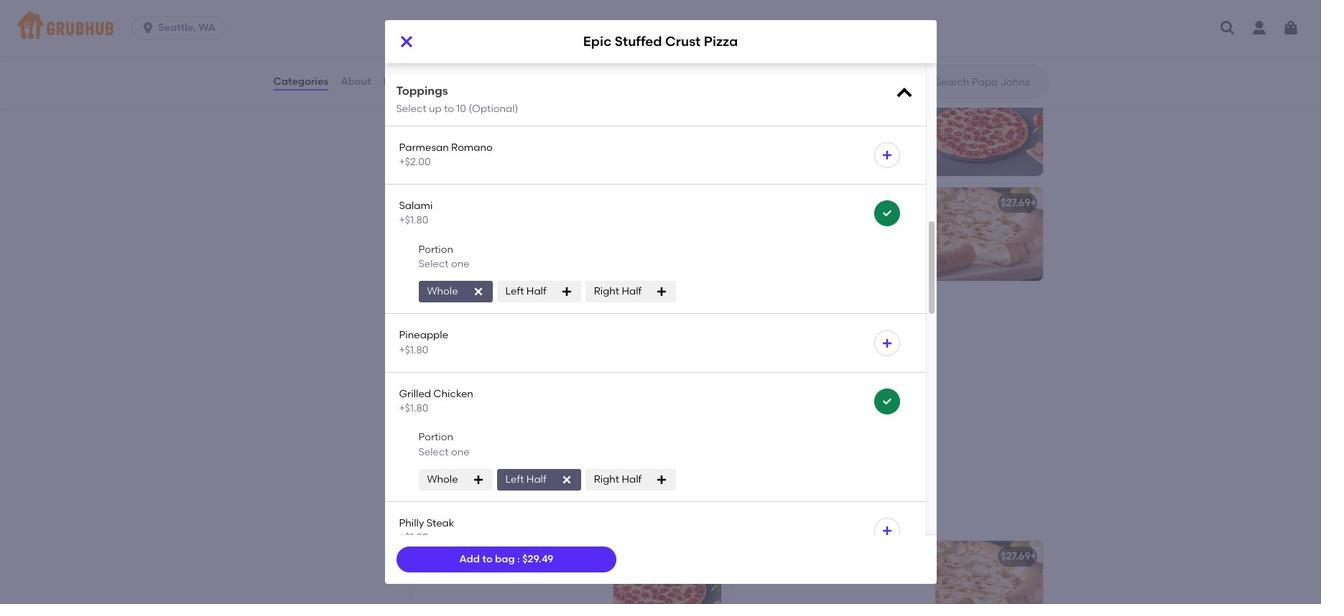 Task type: describe. For each thing, give the bounding box(es) containing it.
reviews
[[383, 75, 423, 88]]

salami +$1.80
[[399, 200, 433, 227]]

grilled chicken +$1.80
[[399, 388, 473, 415]]

svg image inside main navigation navigation
[[1282, 19, 1300, 37]]

featured selection
[[408, 507, 551, 525]]

+ for "epic stuffed crust pizza" image to the bottom
[[1031, 551, 1037, 563]]

most
[[408, 362, 431, 374]]

categories
[[273, 75, 328, 88]]

1 vertical spatial epic stuffed crust pizza image
[[615, 386, 722, 479]]

to inside toppings select up to 10 (optional)
[[444, 103, 454, 115]]

svg image inside "seattle, wa" button
[[141, 21, 155, 35]]

ordered
[[434, 362, 472, 374]]

super hawaiian pizza
[[419, 92, 526, 104]]

2 vertical spatial epic stuffed crust pizza image
[[935, 541, 1043, 604]]

right half for salami +$1.80
[[594, 285, 642, 298]]

sauce
[[440, 28, 471, 40]]

up
[[429, 103, 442, 115]]

2 vertical spatial shaq-a-roni pizza image
[[613, 541, 721, 604]]

pineapple +$1.80
[[399, 329, 448, 356]]

featured
[[408, 507, 476, 525]]

reviews button
[[383, 56, 424, 108]]

super hawaiian pizza image
[[613, 83, 721, 176]]

right for salami +$1.80
[[594, 285, 619, 298]]

alfredo
[[402, 28, 437, 40]]

best sellers most ordered on grubhub
[[408, 342, 533, 374]]

roni for first shaq-a-roni pizza button
[[460, 197, 482, 209]]

selection
[[480, 507, 551, 525]]

whole for grilled chicken +$1.80
[[427, 473, 458, 486]]

1 a- from the top
[[449, 197, 460, 209]]

left for salami +$1.80
[[505, 285, 524, 298]]

select for salami
[[418, 258, 449, 270]]

grubhub
[[490, 362, 533, 374]]

roni for 1st shaq-a-roni pizza button from the bottom
[[460, 551, 482, 563]]

wa
[[198, 22, 216, 34]]

shaq- for first shaq-a-roni pizza button
[[419, 197, 449, 209]]

:
[[517, 553, 520, 565]]

toppings select up to 10 (optional)
[[396, 84, 518, 115]]

portion for chicken
[[418, 431, 453, 444]]

sellers
[[445, 342, 495, 360]]

portion for +$1.80
[[418, 243, 453, 256]]

about button
[[340, 56, 372, 108]]

1 horizontal spatial to
[[482, 553, 493, 565]]

grilled
[[399, 388, 431, 400]]

pizza inside button
[[500, 92, 526, 104]]

1 vertical spatial shaq-a-roni pizza image
[[613, 188, 721, 281]]

$27.69 for topmost "epic stuffed crust pizza" image
[[1001, 197, 1031, 209]]

one for grilled chicken +$1.80
[[451, 446, 470, 458]]

0 vertical spatial epic stuffed crust pizza
[[583, 33, 738, 50]]

on
[[475, 362, 487, 374]]

$29.49
[[522, 553, 553, 565]]

alfredo sauce
[[402, 28, 471, 40]]

1 horizontal spatial epic
[[583, 33, 612, 50]]

+$1.80 inside salami +$1.80
[[399, 214, 429, 227]]

seattle,
[[158, 22, 196, 34]]

$19.29
[[1002, 92, 1031, 104]]

0 vertical spatial stuffed
[[615, 33, 662, 50]]

seattle, wa button
[[132, 17, 231, 40]]

whole for salami +$1.80
[[427, 285, 458, 298]]

the meats pizza image
[[613, 0, 721, 71]]



Task type: vqa. For each thing, say whether or not it's contained in the screenshot.
Decadent Desserts inside tab
no



Task type: locate. For each thing, give the bounding box(es) containing it.
0 vertical spatial portion select one
[[418, 243, 470, 270]]

Search Papa Johns search field
[[934, 75, 1044, 89]]

left for grilled chicken +$1.80
[[505, 473, 524, 486]]

shaq-a-roni pizza down parmesan romano +$2.00
[[419, 197, 510, 209]]

+$2.00
[[399, 156, 431, 168]]

portion select one for grilled chicken +$1.80
[[418, 431, 470, 458]]

main navigation navigation
[[0, 0, 1321, 56]]

0 vertical spatial shaq-a-roni pizza
[[419, 197, 510, 209]]

$27.69
[[1001, 197, 1031, 209], [1001, 551, 1031, 563]]

2 $27.69 from the top
[[1001, 551, 1031, 563]]

+$1.80 down salami
[[399, 214, 429, 227]]

whole up featured
[[427, 473, 458, 486]]

0 vertical spatial right half
[[594, 285, 642, 298]]

crust inside button
[[480, 398, 507, 410]]

0 vertical spatial a-
[[449, 197, 460, 209]]

1 whole from the top
[[427, 285, 458, 298]]

1 vertical spatial portion
[[418, 431, 453, 444]]

epic
[[583, 33, 612, 50], [418, 398, 439, 410]]

0 vertical spatial $27.69 +
[[1001, 197, 1037, 209]]

portion select one
[[418, 243, 470, 270], [418, 431, 470, 458]]

1 vertical spatial stuffed
[[442, 398, 477, 410]]

roni
[[460, 197, 482, 209], [460, 551, 482, 563]]

seattle, wa
[[158, 22, 216, 34]]

1 vertical spatial right
[[594, 473, 619, 486]]

svg image
[[1219, 19, 1236, 37], [141, 21, 155, 35], [587, 29, 598, 40], [881, 208, 893, 219], [472, 286, 484, 298], [881, 337, 893, 349], [561, 474, 572, 486]]

$27.69 +
[[1001, 197, 1037, 209], [1001, 551, 1037, 563]]

1 right half from the top
[[594, 285, 642, 298]]

1 horizontal spatial crust
[[665, 33, 701, 50]]

+ for topmost "epic stuffed crust pizza" image
[[1031, 197, 1037, 209]]

0 vertical spatial epic stuffed crust pizza image
[[935, 188, 1043, 281]]

shaq-a-roni pizza button
[[411, 188, 721, 281], [411, 541, 721, 604]]

portion down grilled chicken +$1.80
[[418, 431, 453, 444]]

1 vertical spatial $27.69 +
[[1001, 551, 1037, 563]]

parmesan romano +$2.00
[[399, 141, 493, 168]]

whole up "pineapple"
[[427, 285, 458, 298]]

$27.69 for "epic stuffed crust pizza" image to the bottom
[[1001, 551, 1031, 563]]

1 shaq-a-roni pizza from the top
[[419, 197, 510, 209]]

2 one from the top
[[451, 446, 470, 458]]

epic stuffed crust pizza
[[583, 33, 738, 50], [418, 398, 535, 410]]

1 vertical spatial crust
[[480, 398, 507, 410]]

0 vertical spatial left half
[[505, 285, 546, 298]]

epic left the meats pizza image at the top
[[583, 33, 612, 50]]

about
[[341, 75, 371, 88]]

parmesan
[[399, 141, 449, 153]]

whole
[[427, 285, 458, 298], [427, 473, 458, 486]]

half
[[527, 285, 546, 298], [622, 285, 642, 298], [527, 473, 546, 486], [622, 473, 642, 486]]

shaq- down +$2.00
[[419, 197, 449, 209]]

1 vertical spatial shaq-
[[419, 551, 449, 563]]

right half
[[594, 285, 642, 298], [594, 473, 642, 486]]

stuffed
[[615, 33, 662, 50], [442, 398, 477, 410]]

1 portion select one from the top
[[418, 243, 470, 270]]

shaq- for 1st shaq-a-roni pizza button from the bottom
[[419, 551, 449, 563]]

+$1.80 inside pineapple +$1.80
[[399, 344, 429, 356]]

3 +$1.80 from the top
[[399, 402, 429, 415]]

1 vertical spatial roni
[[460, 551, 482, 563]]

1 shaq-a-roni pizza button from the top
[[411, 188, 721, 281]]

left half for grilled chicken +$1.80
[[505, 473, 546, 486]]

1 vertical spatial right half
[[594, 473, 642, 486]]

0 horizontal spatial epic
[[418, 398, 439, 410]]

1 vertical spatial left
[[505, 473, 524, 486]]

2 + from the top
[[1031, 197, 1037, 209]]

salami
[[399, 200, 433, 212]]

hawaiian
[[450, 92, 498, 104]]

+$1.80 down grilled
[[399, 402, 429, 415]]

1 vertical spatial shaq-a-roni pizza button
[[411, 541, 721, 604]]

stuffed inside button
[[442, 398, 477, 410]]

svg image
[[1282, 19, 1300, 37], [398, 33, 415, 50], [894, 83, 914, 103], [881, 149, 893, 161], [561, 286, 572, 298], [656, 286, 668, 298], [881, 396, 893, 407], [472, 474, 484, 486], [656, 474, 668, 486], [881, 525, 893, 537]]

super
[[419, 92, 448, 104]]

shaq-a-roni pizza image
[[935, 83, 1043, 176], [613, 188, 721, 281], [613, 541, 721, 604]]

portion select one for salami +$1.80
[[418, 243, 470, 270]]

1 vertical spatial epic
[[418, 398, 439, 410]]

0 vertical spatial right
[[594, 285, 619, 298]]

pineapple
[[399, 329, 448, 341]]

2 portion select one from the top
[[418, 431, 470, 458]]

shaq-
[[419, 197, 449, 209], [419, 551, 449, 563]]

super hawaiian pizza button
[[411, 83, 721, 176]]

0 vertical spatial to
[[444, 103, 454, 115]]

chicken
[[433, 388, 473, 400]]

1 vertical spatial to
[[482, 553, 493, 565]]

portion down salami +$1.80
[[418, 243, 453, 256]]

epic down 'most'
[[418, 398, 439, 410]]

+$1.80
[[399, 214, 429, 227], [399, 344, 429, 356], [399, 402, 429, 415], [399, 532, 429, 544]]

1 portion from the top
[[418, 243, 453, 256]]

a-
[[449, 197, 460, 209], [449, 551, 460, 563]]

a- right salami
[[449, 197, 460, 209]]

select inside toppings select up to 10 (optional)
[[396, 103, 426, 115]]

4 +$1.80 from the top
[[399, 532, 429, 544]]

2 vertical spatial select
[[418, 446, 449, 458]]

epic inside epic stuffed crust pizza button
[[418, 398, 439, 410]]

philly steak +$1.80
[[399, 517, 454, 544]]

shaq- down the philly steak +$1.80
[[419, 551, 449, 563]]

0 horizontal spatial epic stuffed crust pizza
[[418, 398, 535, 410]]

1 vertical spatial whole
[[427, 473, 458, 486]]

shaq-a-roni pizza down steak
[[419, 551, 510, 563]]

2 shaq-a-roni pizza button from the top
[[411, 541, 721, 604]]

steak
[[426, 517, 454, 530]]

1 vertical spatial one
[[451, 446, 470, 458]]

0 horizontal spatial to
[[444, 103, 454, 115]]

2 +$1.80 from the top
[[399, 344, 429, 356]]

1 vertical spatial $27.69
[[1001, 551, 1031, 563]]

3 + from the top
[[1031, 551, 1037, 563]]

the works pizza image
[[935, 0, 1043, 71]]

0 vertical spatial shaq-
[[419, 197, 449, 209]]

pizza
[[704, 33, 738, 50], [500, 92, 526, 104], [484, 197, 510, 209], [509, 398, 535, 410], [484, 551, 510, 563]]

+$1.80 down "pineapple"
[[399, 344, 429, 356]]

toppings
[[396, 84, 448, 97]]

add
[[459, 553, 480, 565]]

right
[[594, 285, 619, 298], [594, 473, 619, 486]]

crust
[[665, 33, 701, 50], [480, 398, 507, 410]]

2 right from the top
[[594, 473, 619, 486]]

best
[[408, 342, 441, 360]]

2 right half from the top
[[594, 473, 642, 486]]

1 left from the top
[[505, 285, 524, 298]]

0 vertical spatial shaq-a-roni pizza button
[[411, 188, 721, 281]]

2 shaq- from the top
[[419, 551, 449, 563]]

2 left from the top
[[505, 473, 524, 486]]

select down toppings on the left of page
[[396, 103, 426, 115]]

1 $27.69 from the top
[[1001, 197, 1031, 209]]

0 vertical spatial one
[[451, 258, 470, 270]]

epic stuffed crust pizza inside button
[[418, 398, 535, 410]]

add to bag : $29.49
[[459, 553, 553, 565]]

left
[[505, 285, 524, 298], [505, 473, 524, 486]]

1 vertical spatial +
[[1031, 197, 1037, 209]]

0 vertical spatial +
[[1031, 92, 1037, 104]]

0 vertical spatial shaq-a-roni pizza image
[[935, 83, 1043, 176]]

1 right from the top
[[594, 285, 619, 298]]

epic stuffed crust pizza image
[[935, 188, 1043, 281], [615, 386, 722, 479], [935, 541, 1043, 604]]

1 + from the top
[[1031, 92, 1037, 104]]

one for salami +$1.80
[[451, 258, 470, 270]]

2 vertical spatial +
[[1031, 551, 1037, 563]]

0 vertical spatial epic
[[583, 33, 612, 50]]

1 roni from the top
[[460, 197, 482, 209]]

1 horizontal spatial stuffed
[[615, 33, 662, 50]]

(optional)
[[469, 103, 518, 115]]

bag
[[495, 553, 515, 565]]

1 vertical spatial epic stuffed crust pizza
[[418, 398, 535, 410]]

select
[[396, 103, 426, 115], [418, 258, 449, 270], [418, 446, 449, 458]]

a- down steak
[[449, 551, 460, 563]]

right for grilled chicken +$1.80
[[594, 473, 619, 486]]

0 vertical spatial left
[[505, 285, 524, 298]]

$19.29 +
[[1002, 92, 1037, 104]]

+$1.80 inside grilled chicken +$1.80
[[399, 402, 429, 415]]

2 roni from the top
[[460, 551, 482, 563]]

left half
[[505, 285, 546, 298], [505, 473, 546, 486]]

2 portion from the top
[[418, 431, 453, 444]]

select for grilled
[[418, 446, 449, 458]]

pizza inside button
[[509, 398, 535, 410]]

1 vertical spatial portion select one
[[418, 431, 470, 458]]

select down grilled chicken +$1.80
[[418, 446, 449, 458]]

+$1.80 down 'philly'
[[399, 532, 429, 544]]

one
[[451, 258, 470, 270], [451, 446, 470, 458]]

1 vertical spatial shaq-a-roni pizza
[[419, 551, 510, 563]]

0 vertical spatial select
[[396, 103, 426, 115]]

0 vertical spatial $27.69
[[1001, 197, 1031, 209]]

roni left the bag
[[460, 551, 482, 563]]

0 horizontal spatial crust
[[480, 398, 507, 410]]

0 vertical spatial roni
[[460, 197, 482, 209]]

select down salami +$1.80
[[418, 258, 449, 270]]

1 left half from the top
[[505, 285, 546, 298]]

2 left half from the top
[[505, 473, 546, 486]]

left half for salami +$1.80
[[505, 285, 546, 298]]

1 shaq- from the top
[[419, 197, 449, 209]]

epic stuffed crust pizza button
[[409, 386, 722, 479]]

to left the bag
[[482, 553, 493, 565]]

1 one from the top
[[451, 258, 470, 270]]

2 a- from the top
[[449, 551, 460, 563]]

to
[[444, 103, 454, 115], [482, 553, 493, 565]]

shaq-a-roni pizza
[[419, 197, 510, 209], [419, 551, 510, 563]]

+
[[1031, 92, 1037, 104], [1031, 197, 1037, 209], [1031, 551, 1037, 563]]

$27.69 + for topmost "epic stuffed crust pizza" image
[[1001, 197, 1037, 209]]

0 horizontal spatial stuffed
[[442, 398, 477, 410]]

1 +$1.80 from the top
[[399, 214, 429, 227]]

0 vertical spatial whole
[[427, 285, 458, 298]]

philly
[[399, 517, 424, 530]]

shaq-a-roni pizza for middle shaq-a-roni pizza image
[[419, 197, 510, 209]]

portion select one down grilled chicken +$1.80
[[418, 431, 470, 458]]

2 whole from the top
[[427, 473, 458, 486]]

1 vertical spatial a-
[[449, 551, 460, 563]]

0 vertical spatial crust
[[665, 33, 701, 50]]

roni down parmesan romano +$2.00
[[460, 197, 482, 209]]

0 vertical spatial portion
[[418, 243, 453, 256]]

1 horizontal spatial epic stuffed crust pizza
[[583, 33, 738, 50]]

shaq-a-roni pizza for bottom shaq-a-roni pizza image
[[419, 551, 510, 563]]

portion
[[418, 243, 453, 256], [418, 431, 453, 444]]

portion select one down salami +$1.80
[[418, 243, 470, 270]]

1 vertical spatial left half
[[505, 473, 546, 486]]

categories button
[[273, 56, 329, 108]]

search icon image
[[912, 73, 929, 91]]

1 $27.69 + from the top
[[1001, 197, 1037, 209]]

10
[[456, 103, 466, 115]]

right half for grilled chicken +$1.80
[[594, 473, 642, 486]]

2 $27.69 + from the top
[[1001, 551, 1037, 563]]

to left the 10
[[444, 103, 454, 115]]

romano
[[451, 141, 493, 153]]

$27.69 + for "epic stuffed crust pizza" image to the bottom
[[1001, 551, 1037, 563]]

+$1.80 inside the philly steak +$1.80
[[399, 532, 429, 544]]

2 shaq-a-roni pizza from the top
[[419, 551, 510, 563]]

1 vertical spatial select
[[418, 258, 449, 270]]



